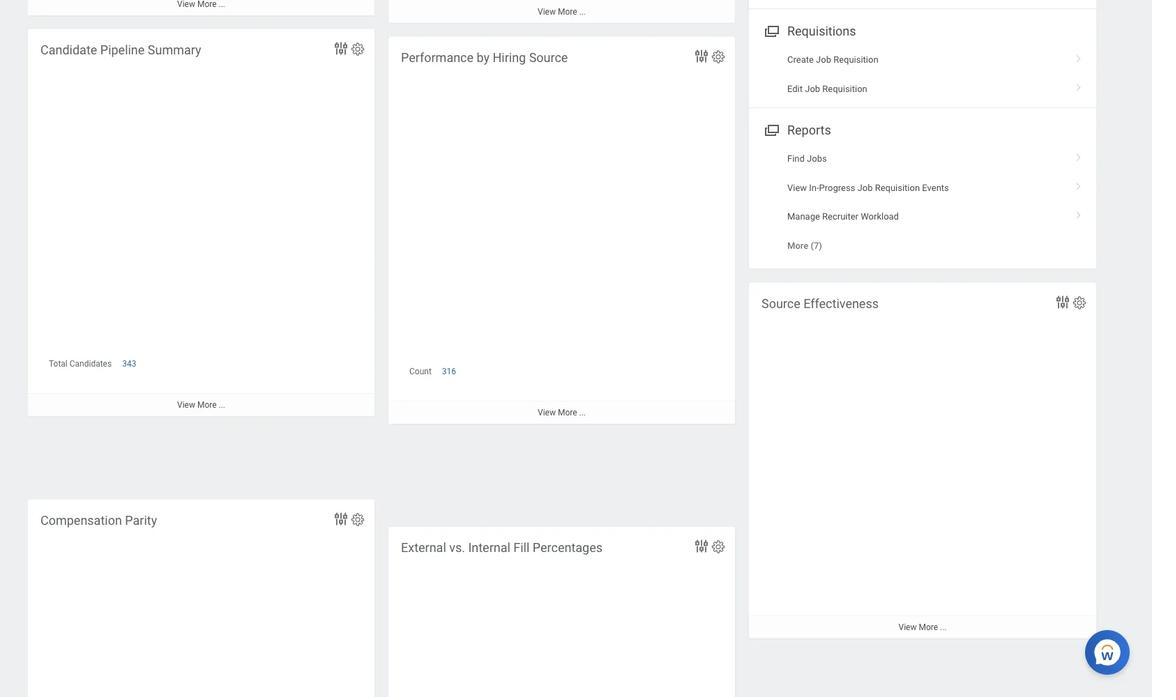 Task type: describe. For each thing, give the bounding box(es) containing it.
compensation parity
[[40, 513, 157, 528]]

requisition for create job requisition
[[833, 54, 878, 65]]

candidate pipeline summary
[[40, 43, 201, 57]]

... for bottommost view more ... "link"
[[940, 623, 947, 632]]

more (7)
[[787, 241, 822, 251]]

(7)
[[811, 241, 822, 251]]

source effectiveness
[[762, 296, 879, 311]]

summary
[[148, 43, 201, 57]]

view more ... for the topmost view more ... "link"
[[538, 7, 586, 16]]

create job requisition link
[[749, 45, 1096, 74]]

job for create
[[816, 54, 831, 65]]

configure external vs. internal fill percentages image
[[711, 539, 726, 555]]

view for the topmost view more ... "link"
[[538, 7, 556, 16]]

2 vertical spatial view more ... link
[[749, 616, 1096, 639]]

pipeline
[[100, 43, 145, 57]]

create
[[787, 54, 814, 65]]

source inside 'source effectiveness' element
[[762, 296, 800, 311]]

... for the topmost view more ... "link"
[[579, 7, 586, 16]]

configure and view chart data image for source effectiveness
[[1054, 294, 1071, 311]]

view for view more ... "link" to the middle
[[538, 408, 556, 418]]

more (7) link
[[749, 231, 1096, 260]]

chevron right image for requisition
[[1070, 78, 1088, 92]]

2 vertical spatial requisition
[[875, 182, 920, 193]]

list for requisitions
[[749, 45, 1096, 103]]

requisition for edit job requisition
[[822, 83, 867, 94]]

view inside list
[[787, 182, 807, 193]]

reports
[[787, 123, 831, 138]]

edit job requisition link
[[749, 74, 1096, 103]]

external
[[401, 540, 446, 555]]

performance by hiring source
[[401, 50, 568, 65]]

view in-progress job requisition events
[[787, 182, 949, 193]]

performance
[[401, 50, 474, 65]]

create job requisition
[[787, 54, 878, 65]]

find jobs
[[787, 153, 827, 164]]

find
[[787, 153, 805, 164]]

configure and view chart data image for external vs. internal fill percentages
[[693, 538, 710, 555]]

hiring
[[493, 50, 526, 65]]

configure and view chart data image for performance by hiring source
[[693, 48, 710, 65]]

source inside performance by hiring source element
[[529, 50, 568, 65]]

view more ... for bottommost view more ... "link"
[[899, 623, 947, 632]]

workload
[[861, 211, 899, 222]]

in-
[[809, 182, 819, 193]]

candidate pipeline summary element
[[28, 29, 375, 486]]

edit
[[787, 83, 803, 94]]

more (7) button
[[787, 239, 822, 252]]



Task type: vqa. For each thing, say whether or not it's contained in the screenshot.
topmost ANGELES)
no



Task type: locate. For each thing, give the bounding box(es) containing it.
view more ...
[[538, 7, 586, 16], [538, 408, 586, 418], [899, 623, 947, 632]]

configure and view chart data image left configure external vs. internal fill percentages icon
[[693, 538, 710, 555]]

configure and view chart data image for candidate pipeline summary
[[333, 40, 349, 57]]

chevron right image for create job requisition
[[1070, 49, 1088, 63]]

more for bottommost view more ... "link"
[[919, 623, 938, 632]]

1 list from the top
[[749, 45, 1096, 103]]

... inside performance by hiring source element
[[579, 408, 586, 418]]

requisition up workload
[[875, 182, 920, 193]]

1 vertical spatial chevron right image
[[1070, 177, 1088, 191]]

candidate
[[40, 43, 97, 57]]

0 vertical spatial chevron right image
[[1070, 78, 1088, 92]]

vs.
[[449, 540, 465, 555]]

configure and view chart data image
[[693, 48, 710, 65], [1054, 294, 1071, 311], [333, 511, 349, 528]]

more inside dropdown button
[[787, 241, 808, 251]]

requisition
[[833, 54, 878, 65], [822, 83, 867, 94], [875, 182, 920, 193]]

chevron right image
[[1070, 49, 1088, 63], [1070, 177, 1088, 191]]

configure candidate pipeline summary image
[[350, 41, 365, 57]]

1 chevron right image from the top
[[1070, 49, 1088, 63]]

chevron right image for view in-progress job requisition events
[[1070, 177, 1088, 191]]

1 vertical spatial view more ...
[[538, 408, 586, 418]]

source left effectiveness in the right top of the page
[[762, 296, 800, 311]]

1 vertical spatial chevron right image
[[1070, 148, 1088, 162]]

0 vertical spatial job
[[816, 54, 831, 65]]

requisition up edit job requisition
[[833, 54, 878, 65]]

percentages
[[533, 540, 603, 555]]

job inside create job requisition link
[[816, 54, 831, 65]]

count
[[409, 367, 432, 376]]

list containing find jobs
[[749, 144, 1096, 260]]

1 horizontal spatial configure and view chart data image
[[693, 538, 710, 555]]

2 list from the top
[[749, 144, 1096, 260]]

2 horizontal spatial configure and view chart data image
[[1054, 294, 1071, 311]]

find jobs link
[[749, 144, 1096, 173]]

0 vertical spatial view more ...
[[538, 7, 586, 16]]

configure performance by hiring source image
[[711, 49, 726, 65]]

316
[[442, 367, 456, 376]]

0 vertical spatial chevron right image
[[1070, 49, 1088, 63]]

job for edit
[[805, 83, 820, 94]]

1 vertical spatial requisition
[[822, 83, 867, 94]]

requisitions
[[787, 24, 856, 39]]

parity
[[125, 513, 157, 528]]

more
[[558, 7, 577, 16], [787, 241, 808, 251], [558, 408, 577, 418], [919, 623, 938, 632]]

list for reports
[[749, 144, 1096, 260]]

1 vertical spatial configure and view chart data image
[[693, 538, 710, 555]]

list containing create job requisition
[[749, 45, 1096, 103]]

events
[[922, 182, 949, 193]]

0 vertical spatial list
[[749, 45, 1096, 103]]

view more ... inside performance by hiring source element
[[538, 408, 586, 418]]

view more ... inside 'source effectiveness' element
[[899, 623, 947, 632]]

view more ... link
[[388, 0, 735, 23], [388, 401, 735, 424], [749, 616, 1096, 639]]

configure and view chart data image inside 'source effectiveness' element
[[1054, 294, 1071, 311]]

edit job requisition
[[787, 83, 867, 94]]

0 vertical spatial source
[[529, 50, 568, 65]]

manage
[[787, 211, 820, 222]]

effectiveness
[[804, 296, 879, 311]]

view inside 'source effectiveness' element
[[899, 623, 917, 632]]

0 vertical spatial ...
[[579, 7, 586, 16]]

more for view more ... "link" to the middle
[[558, 408, 577, 418]]

2 vertical spatial job
[[857, 182, 873, 193]]

list
[[749, 45, 1096, 103], [749, 144, 1096, 260]]

configure and view chart data image
[[333, 40, 349, 57], [693, 538, 710, 555]]

2 vertical spatial view more ...
[[899, 623, 947, 632]]

manage recruiter workload link
[[749, 202, 1096, 231]]

configure and view chart data image left configure candidate pipeline summary image
[[333, 40, 349, 57]]

316 button
[[442, 366, 458, 377]]

job right create
[[816, 54, 831, 65]]

chevron right image inside the edit job requisition link
[[1070, 78, 1088, 92]]

more inside performance by hiring source element
[[558, 408, 577, 418]]

recruiter
[[822, 211, 859, 222]]

configure and view chart data image inside candidate pipeline summary 'element'
[[333, 40, 349, 57]]

job right edit
[[805, 83, 820, 94]]

0 horizontal spatial configure and view chart data image
[[333, 40, 349, 57]]

menu group image
[[762, 120, 780, 139]]

external vs. internal fill percentages
[[401, 540, 603, 555]]

internal
[[468, 540, 510, 555]]

requisition down create job requisition
[[822, 83, 867, 94]]

3 chevron right image from the top
[[1070, 206, 1088, 220]]

0 vertical spatial view more ... link
[[388, 0, 735, 23]]

configure and view chart data image for compensation parity
[[333, 511, 349, 528]]

configure source effectiveness image
[[1072, 295, 1087, 311]]

more inside 'source effectiveness' element
[[919, 623, 938, 632]]

1 vertical spatial configure and view chart data image
[[1054, 294, 1071, 311]]

0 vertical spatial configure and view chart data image
[[333, 40, 349, 57]]

2 vertical spatial configure and view chart data image
[[333, 511, 349, 528]]

1 vertical spatial source
[[762, 296, 800, 311]]

0 horizontal spatial source
[[529, 50, 568, 65]]

chevron right image inside manage recruiter workload link
[[1070, 206, 1088, 220]]

1 horizontal spatial source
[[762, 296, 800, 311]]

job inside view in-progress job requisition events link
[[857, 182, 873, 193]]

fill
[[513, 540, 530, 555]]

chevron right image
[[1070, 78, 1088, 92], [1070, 148, 1088, 162], [1070, 206, 1088, 220]]

view more ... for view more ... "link" to the middle
[[538, 408, 586, 418]]

chevron right image inside view in-progress job requisition events link
[[1070, 177, 1088, 191]]

configure and view chart data image left configure performance by hiring source "image"
[[693, 48, 710, 65]]

menu group image
[[762, 21, 780, 40]]

...
[[579, 7, 586, 16], [579, 408, 586, 418], [940, 623, 947, 632]]

2 chevron right image from the top
[[1070, 177, 1088, 191]]

configure and view chart data image left "configure source effectiveness" image
[[1054, 294, 1071, 311]]

1 chevron right image from the top
[[1070, 78, 1088, 92]]

... for view more ... "link" to the middle
[[579, 408, 586, 418]]

job
[[816, 54, 831, 65], [805, 83, 820, 94], [857, 182, 873, 193]]

source
[[529, 50, 568, 65], [762, 296, 800, 311]]

2 chevron right image from the top
[[1070, 148, 1088, 162]]

configure and view chart data image left configure compensation parity image
[[333, 511, 349, 528]]

1 vertical spatial view more ... link
[[388, 401, 735, 424]]

0 vertical spatial requisition
[[833, 54, 878, 65]]

configure and view chart data image inside performance by hiring source element
[[693, 48, 710, 65]]

job right progress
[[857, 182, 873, 193]]

chevron right image inside create job requisition link
[[1070, 49, 1088, 63]]

by
[[477, 50, 490, 65]]

compensation
[[40, 513, 122, 528]]

1 vertical spatial job
[[805, 83, 820, 94]]

configure compensation parity image
[[350, 512, 365, 528]]

source effectiveness element
[[749, 283, 1096, 639]]

view
[[538, 7, 556, 16], [787, 182, 807, 193], [538, 408, 556, 418], [899, 623, 917, 632]]

2 vertical spatial ...
[[940, 623, 947, 632]]

2 vertical spatial chevron right image
[[1070, 206, 1088, 220]]

0 horizontal spatial configure and view chart data image
[[333, 511, 349, 528]]

jobs
[[807, 153, 827, 164]]

manage recruiter workload
[[787, 211, 899, 222]]

1 vertical spatial list
[[749, 144, 1096, 260]]

1 horizontal spatial configure and view chart data image
[[693, 48, 710, 65]]

more for the topmost view more ... "link"
[[558, 7, 577, 16]]

view in-progress job requisition events link
[[749, 173, 1096, 202]]

performance by hiring source element
[[388, 37, 735, 424]]

chevron right image for workload
[[1070, 206, 1088, 220]]

... inside 'source effectiveness' element
[[940, 623, 947, 632]]

source right hiring
[[529, 50, 568, 65]]

progress
[[819, 182, 855, 193]]

0 vertical spatial configure and view chart data image
[[693, 48, 710, 65]]

view for bottommost view more ... "link"
[[899, 623, 917, 632]]

job inside the edit job requisition link
[[805, 83, 820, 94]]

1 vertical spatial ...
[[579, 408, 586, 418]]

view inside performance by hiring source element
[[538, 408, 556, 418]]

chevron right image inside find jobs link
[[1070, 148, 1088, 162]]



